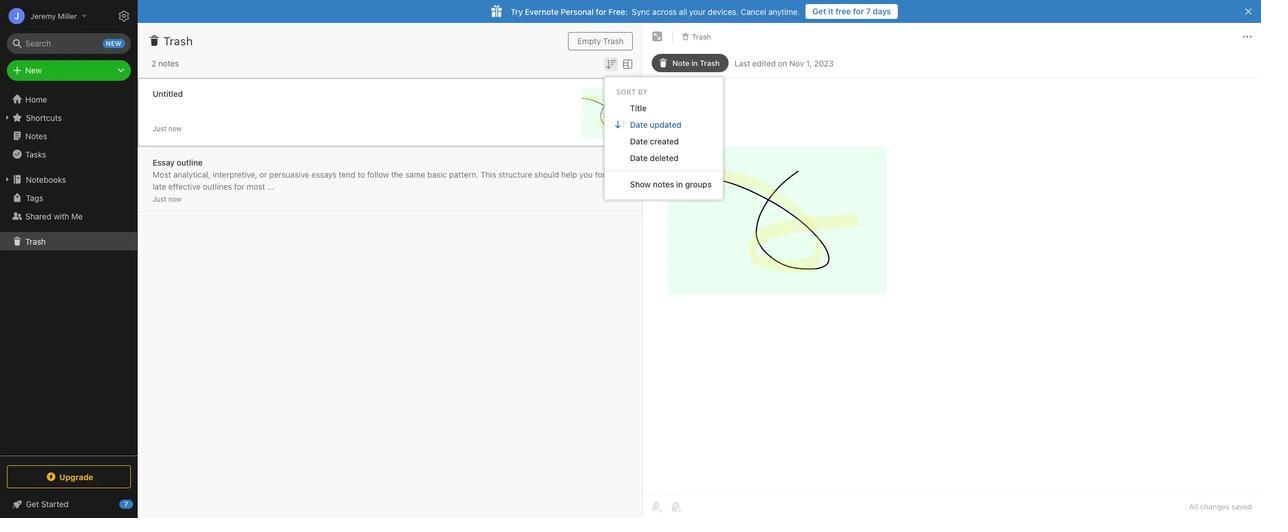 Task type: locate. For each thing, give the bounding box(es) containing it.
new search field
[[15, 33, 125, 54]]

Note Editor text field
[[643, 78, 1261, 495]]

0 vertical spatial just now
[[153, 124, 182, 133]]

7 inside help and learning task checklist field
[[124, 501, 128, 508]]

1 horizontal spatial 7
[[866, 6, 871, 16]]

for down interpretive,
[[234, 182, 245, 191]]

just
[[153, 124, 166, 133], [153, 195, 166, 203]]

0 horizontal spatial in
[[676, 180, 683, 189]]

most analytical, interpretive, or persuasive essays tend to follow the same basic pattern. this structure should help you formu late effective outlines for most ...
[[153, 170, 621, 191]]

this
[[481, 170, 496, 179]]

note
[[673, 59, 690, 68]]

2 vertical spatial date
[[630, 153, 648, 163]]

in left groups
[[676, 180, 683, 189]]

notes right show
[[653, 180, 674, 189]]

2 notes
[[152, 59, 179, 68]]

7 left days
[[866, 6, 871, 16]]

all
[[679, 7, 687, 16]]

devices.
[[708, 7, 739, 16]]

or
[[260, 170, 267, 179]]

0 vertical spatial date
[[630, 120, 648, 130]]

to
[[358, 170, 365, 179]]

for right 'free'
[[853, 6, 864, 16]]

trash up 2 notes
[[164, 34, 193, 48]]

trash inside button
[[692, 32, 711, 41]]

get started
[[26, 500, 69, 510]]

tree
[[0, 90, 138, 456]]

1 vertical spatial get
[[26, 500, 39, 510]]

1 horizontal spatial in
[[692, 59, 698, 68]]

empty
[[578, 36, 601, 46]]

0 vertical spatial just
[[153, 124, 166, 133]]

formu
[[595, 170, 621, 179]]

expand note image
[[651, 30, 665, 44]]

jeremy
[[30, 11, 56, 20]]

trash down shared
[[25, 237, 46, 246]]

changes
[[1200, 503, 1230, 512]]

essay outline
[[153, 158, 203, 167]]

empty trash
[[578, 36, 624, 46]]

1 vertical spatial notes
[[653, 180, 674, 189]]

date up date deleted
[[630, 136, 648, 146]]

in right note at top right
[[692, 59, 698, 68]]

trash down "your"
[[692, 32, 711, 41]]

try evernote personal for free: sync across all your devices. cancel anytime.
[[511, 7, 800, 16]]

for for free:
[[596, 7, 607, 16]]

show notes in groups link
[[605, 176, 723, 193]]

1 now from the top
[[168, 124, 182, 133]]

get inside help and learning task checklist field
[[26, 500, 39, 510]]

date for date created
[[630, 136, 648, 146]]

deleted
[[650, 153, 679, 163]]

should
[[534, 170, 559, 179]]

date
[[630, 120, 648, 130], [630, 136, 648, 146], [630, 153, 648, 163]]

date updated link
[[605, 116, 723, 133]]

expand notebooks image
[[3, 175, 12, 184]]

1 vertical spatial 7
[[124, 501, 128, 508]]

0 horizontal spatial get
[[26, 500, 39, 510]]

0 horizontal spatial notes
[[158, 59, 179, 68]]

trash
[[692, 32, 711, 41], [164, 34, 193, 48], [603, 36, 624, 46], [700, 59, 720, 68], [25, 237, 46, 246]]

0 vertical spatial now
[[168, 124, 182, 133]]

shortcuts button
[[0, 108, 137, 127]]

1 just from the top
[[153, 124, 166, 133]]

sort by
[[616, 88, 648, 96]]

jeremy miller
[[30, 11, 77, 20]]

just up the essay
[[153, 124, 166, 133]]

0 horizontal spatial 7
[[124, 501, 128, 508]]

now
[[168, 124, 182, 133], [168, 195, 182, 203]]

0 vertical spatial 7
[[866, 6, 871, 16]]

0 horizontal spatial for
[[234, 182, 245, 191]]

1 vertical spatial date
[[630, 136, 648, 146]]

3 date from the top
[[630, 153, 648, 163]]

date created link
[[605, 133, 723, 150]]

notes right the 2
[[158, 59, 179, 68]]

1 vertical spatial just now
[[153, 195, 182, 203]]

notes
[[25, 131, 47, 141]]

just down the most
[[153, 195, 166, 203]]

get for get started
[[26, 500, 39, 510]]

outline
[[177, 158, 203, 167]]

me
[[71, 211, 83, 221]]

More actions field
[[1241, 28, 1255, 46]]

just now
[[153, 124, 182, 133], [153, 195, 182, 203]]

show
[[630, 180, 651, 189]]

notes inside note list element
[[158, 59, 179, 68]]

new button
[[7, 60, 131, 81]]

notes for show
[[653, 180, 674, 189]]

2
[[152, 59, 156, 68]]

Search text field
[[15, 33, 123, 54]]

now down effective
[[168, 195, 182, 203]]

get for get it free for 7 days
[[813, 6, 826, 16]]

2 just now from the top
[[153, 195, 182, 203]]

7 left "click to collapse" icon
[[124, 501, 128, 508]]

home link
[[0, 90, 138, 108]]

help
[[561, 170, 577, 179]]

1 vertical spatial now
[[168, 195, 182, 203]]

1 vertical spatial in
[[676, 180, 683, 189]]

1 horizontal spatial notes
[[653, 180, 674, 189]]

edited
[[753, 58, 776, 68]]

get inside button
[[813, 6, 826, 16]]

note window element
[[643, 23, 1261, 519]]

date for date deleted
[[630, 153, 648, 163]]

just now down effective
[[153, 195, 182, 203]]

add tag image
[[669, 500, 683, 514]]

for
[[853, 6, 864, 16], [596, 7, 607, 16], [234, 182, 245, 191]]

most
[[247, 182, 265, 191]]

interpretive,
[[213, 170, 257, 179]]

sync
[[632, 7, 650, 16]]

by
[[638, 88, 648, 96]]

sort
[[616, 88, 636, 96]]

home
[[25, 94, 47, 104]]

1 date from the top
[[630, 120, 648, 130]]

cancel
[[741, 7, 766, 16]]

2 now from the top
[[168, 195, 182, 203]]

get left started
[[26, 500, 39, 510]]

note in trash
[[673, 59, 720, 68]]

tasks
[[25, 150, 46, 159]]

1,
[[806, 58, 812, 68]]

now up essay outline
[[168, 124, 182, 133]]

date down date created
[[630, 153, 648, 163]]

0 vertical spatial notes
[[158, 59, 179, 68]]

tree containing home
[[0, 90, 138, 456]]

more actions image
[[1241, 30, 1255, 44]]

1 horizontal spatial for
[[596, 7, 607, 16]]

just now up the essay
[[153, 124, 182, 133]]

for inside button
[[853, 6, 864, 16]]

0 vertical spatial get
[[813, 6, 826, 16]]

analytical,
[[173, 170, 211, 179]]

free
[[836, 6, 851, 16]]

settings image
[[117, 9, 131, 23]]

for left free:
[[596, 7, 607, 16]]

notebooks link
[[0, 170, 137, 189]]

anytime.
[[769, 7, 800, 16]]

shortcuts
[[26, 113, 62, 123]]

0 vertical spatial in
[[692, 59, 698, 68]]

evernote
[[525, 7, 559, 16]]

groups
[[685, 180, 712, 189]]

updated
[[650, 120, 682, 130]]

last
[[735, 58, 750, 68]]

in
[[692, 59, 698, 68], [676, 180, 683, 189]]

2023
[[814, 58, 834, 68]]

across
[[652, 7, 677, 16]]

trash up sort options "field"
[[603, 36, 624, 46]]

1 horizontal spatial get
[[813, 6, 826, 16]]

...
[[267, 182, 274, 191]]

get it free for 7 days
[[813, 6, 891, 16]]

2 horizontal spatial for
[[853, 6, 864, 16]]

get left it
[[813, 6, 826, 16]]

date down title
[[630, 120, 648, 130]]

notes
[[158, 59, 179, 68], [653, 180, 674, 189]]

date created
[[630, 136, 679, 146]]

1 vertical spatial just
[[153, 195, 166, 203]]

get
[[813, 6, 826, 16], [26, 500, 39, 510]]

you
[[580, 170, 593, 179]]

2 date from the top
[[630, 136, 648, 146]]

notes inside dropdown list menu
[[653, 180, 674, 189]]



Task type: describe. For each thing, give the bounding box(es) containing it.
the
[[391, 170, 403, 179]]

2 just from the top
[[153, 195, 166, 203]]

basic
[[428, 170, 447, 179]]

Account field
[[0, 5, 87, 28]]

in inside dropdown list menu
[[676, 180, 683, 189]]

created
[[650, 136, 679, 146]]

new
[[25, 65, 42, 75]]

title
[[630, 103, 647, 113]]

pattern.
[[449, 170, 479, 179]]

personal
[[561, 7, 594, 16]]

tend
[[339, 170, 356, 179]]

trash button
[[678, 29, 715, 45]]

upgrade
[[59, 473, 93, 482]]

notes for 2
[[158, 59, 179, 68]]

essays
[[311, 170, 337, 179]]

7 inside button
[[866, 6, 871, 16]]

same
[[405, 170, 425, 179]]

saved
[[1232, 503, 1252, 512]]

all changes saved
[[1190, 503, 1252, 512]]

title link
[[605, 100, 723, 116]]

most
[[153, 170, 171, 179]]

for for 7
[[853, 6, 864, 16]]

show notes in groups
[[630, 180, 712, 189]]

it
[[829, 6, 834, 16]]

Help and Learning task checklist field
[[0, 496, 138, 514]]

essay
[[153, 158, 175, 167]]

your
[[689, 7, 706, 16]]

click to collapse image
[[133, 498, 142, 511]]

free:
[[609, 7, 628, 16]]

tags
[[26, 193, 43, 203]]

shared with me link
[[0, 207, 137, 226]]

dropdown list menu
[[605, 100, 723, 193]]

notes link
[[0, 127, 137, 145]]

late
[[153, 170, 621, 191]]

date deleted
[[630, 153, 679, 163]]

1 just now from the top
[[153, 124, 182, 133]]

all
[[1190, 503, 1198, 512]]

date updated
[[630, 120, 682, 130]]

nov
[[790, 58, 804, 68]]

untitled
[[153, 89, 183, 98]]

shared
[[25, 211, 51, 221]]

started
[[41, 500, 69, 510]]

outlines
[[203, 182, 232, 191]]

date for date updated
[[630, 120, 648, 130]]

follow
[[367, 170, 389, 179]]

upgrade button
[[7, 466, 131, 489]]

tasks button
[[0, 145, 137, 164]]

structure
[[499, 170, 532, 179]]

persuasive
[[269, 170, 309, 179]]

date deleted link
[[605, 150, 723, 166]]

Sort options field
[[604, 56, 618, 71]]

View options field
[[618, 56, 635, 71]]

add a reminder image
[[650, 500, 663, 514]]

new
[[106, 40, 122, 47]]

notebooks
[[26, 175, 66, 185]]

last edited on nov 1, 2023
[[735, 58, 834, 68]]

tags button
[[0, 189, 137, 207]]

trash inside button
[[603, 36, 624, 46]]

days
[[873, 6, 891, 16]]

on
[[778, 58, 787, 68]]

trash right note at top right
[[700, 59, 720, 68]]

try
[[511, 7, 523, 16]]

note list element
[[138, 23, 643, 519]]

empty trash button
[[568, 32, 633, 51]]

effective
[[168, 182, 201, 191]]

for inside the most analytical, interpretive, or persuasive essays tend to follow the same basic pattern. this structure should help you formu late effective outlines for most ...
[[234, 182, 245, 191]]

miller
[[58, 11, 77, 20]]

trash link
[[0, 232, 137, 251]]

shared with me
[[25, 211, 83, 221]]

thumbnail image
[[583, 88, 633, 138]]

with
[[54, 211, 69, 221]]



Task type: vqa. For each thing, say whether or not it's contained in the screenshot.
cell on the left
no



